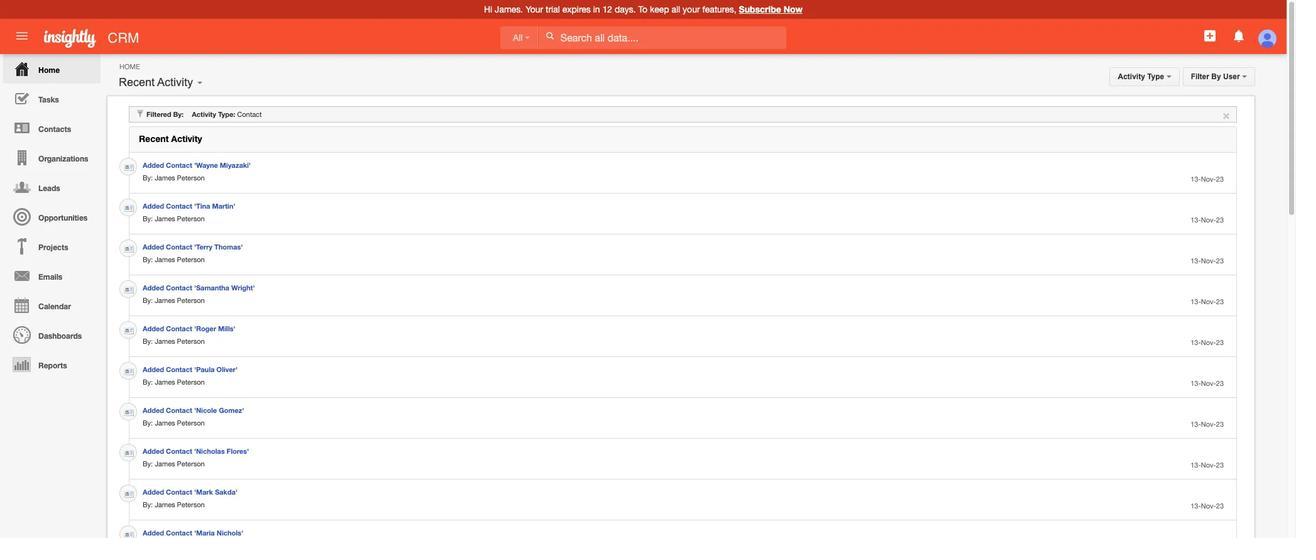 Task type: locate. For each thing, give the bounding box(es) containing it.
james down added contact 'mark sakda' link
[[155, 501, 175, 508]]

added contact 'samantha wright' by: james peterson
[[143, 283, 255, 304]]

subscribe
[[739, 4, 781, 14]]

activity inside activity type 'link'
[[1118, 72, 1145, 81]]

navigation
[[0, 54, 101, 379]]

peterson inside 'added contact 'terry thomas' by: james peterson'
[[177, 256, 205, 263]]

8 james from the top
[[155, 460, 175, 468]]

5 added from the top
[[143, 324, 164, 333]]

mills'
[[218, 324, 235, 333]]

recent activity
[[119, 76, 193, 89], [139, 133, 202, 144]]

8 peterson from the top
[[177, 460, 205, 468]]

7 added from the top
[[143, 406, 164, 414]]

peterson inside added contact 'nicholas flores' by: james peterson
[[177, 460, 205, 468]]

by: down "added contact 'roger mills'" "link"
[[143, 338, 153, 345]]

james
[[155, 174, 175, 182], [155, 215, 175, 223], [155, 256, 175, 263], [155, 297, 175, 304], [155, 338, 175, 345], [155, 378, 175, 386], [155, 419, 175, 427], [155, 460, 175, 468], [155, 501, 175, 508]]

peterson for 'samantha
[[177, 297, 205, 304]]

by: for added contact 'paula oliver'
[[143, 378, 153, 386]]

contact inside added contact 'roger mills' by: james peterson
[[166, 324, 192, 333]]

contact left 'wayne
[[166, 161, 192, 169]]

5 nov- from the top
[[1201, 339, 1216, 346]]

james for added contact 'nicholas flores'
[[155, 460, 175, 468]]

13-nov-23 for mills'
[[1191, 339, 1224, 346]]

3 13- from the top
[[1191, 257, 1201, 265]]

added inside added contact 'roger mills' by: james peterson
[[143, 324, 164, 333]]

13- for added contact 'wayne miyazaki'
[[1191, 175, 1201, 183]]

nov- for thomas'
[[1201, 257, 1216, 265]]

nov- for sakda'
[[1201, 502, 1216, 510]]

nov-
[[1201, 175, 1216, 183], [1201, 216, 1216, 224], [1201, 257, 1216, 265], [1201, 298, 1216, 305], [1201, 339, 1216, 346], [1201, 380, 1216, 387], [1201, 420, 1216, 428], [1201, 461, 1216, 469], [1201, 502, 1216, 510]]

peterson inside added contact 'roger mills' by: james peterson
[[177, 338, 205, 345]]

5 james from the top
[[155, 338, 175, 345]]

1 horizontal spatial home
[[119, 63, 140, 70]]

by: inside added contact 'roger mills' by: james peterson
[[143, 338, 153, 345]]

james inside the added contact 'samantha wright' by: james peterson
[[155, 297, 175, 304]]

23 for gomez'
[[1216, 420, 1224, 428]]

contact left 'nicholas
[[166, 447, 192, 455]]

5 contact image from the top
[[124, 489, 134, 499]]

home down crm
[[119, 63, 140, 70]]

in
[[593, 4, 600, 14]]

added inside the added contact 'samantha wright' by: james peterson
[[143, 283, 164, 292]]

crm
[[108, 30, 139, 46]]

1 contact image from the top
[[124, 285, 134, 295]]

recent activity up filtered
[[119, 76, 193, 89]]

nov- for martin'
[[1201, 216, 1216, 224]]

by: down added contact 'tina martin' link
[[143, 215, 153, 223]]

peterson for 'wayne
[[177, 174, 205, 182]]

peterson down added contact 'nicholas flores' link
[[177, 460, 205, 468]]

8 13-nov-23 from the top
[[1191, 461, 1224, 469]]

2 james from the top
[[155, 215, 175, 223]]

contact inside added contact 'mark sakda' by: james peterson
[[166, 488, 192, 496]]

james down added contact 'tina martin' link
[[155, 215, 175, 223]]

filter by user link
[[1183, 67, 1255, 86]]

'nicholas
[[194, 447, 225, 455]]

peterson down added contact 'terry thomas' link
[[177, 256, 205, 263]]

added contact 'paula oliver' link
[[143, 365, 238, 373]]

added down 'added contact 'terry thomas' by: james peterson'
[[143, 283, 164, 292]]

nov- for flores'
[[1201, 461, 1216, 469]]

peterson for 'nicole
[[177, 419, 205, 427]]

added inside added contact 'tina martin' by: james peterson
[[143, 202, 164, 210]]

7 13-nov-23 from the top
[[1191, 420, 1224, 428]]

added contact 'wayne miyazaki' by: james peterson
[[143, 161, 251, 182]]

tasks
[[38, 95, 59, 104]]

all
[[672, 4, 680, 14]]

recent up filter icon
[[119, 76, 155, 89]]

1 contact image from the top
[[124, 162, 134, 172]]

activity
[[1118, 72, 1145, 81], [157, 76, 193, 89], [192, 110, 216, 118], [171, 133, 202, 144]]

added inside added contact 'nicholas flores' by: james peterson
[[143, 447, 164, 455]]

activity type
[[1118, 72, 1166, 81]]

4 13- from the top
[[1191, 298, 1201, 305]]

7 james from the top
[[155, 419, 175, 427]]

peterson down the added contact 'samantha wright' link
[[177, 297, 205, 304]]

by: inside added contact 'mark sakda' by: james peterson
[[143, 501, 153, 508]]

peterson down 'added contact 'paula oliver'' link
[[177, 378, 205, 386]]

7 nov- from the top
[[1201, 420, 1216, 428]]

added down added contact 'mark sakda' by: james peterson
[[143, 529, 164, 537]]

james inside added contact 'tina martin' by: james peterson
[[155, 215, 175, 223]]

by: for added contact 'terry thomas'
[[143, 256, 153, 263]]

james down "added contact 'roger mills'" "link"
[[155, 338, 175, 345]]

activity left the type:
[[192, 110, 216, 118]]

contact inside added contact 'tina martin' by: james peterson
[[166, 202, 192, 210]]

8 23 from the top
[[1216, 461, 1224, 469]]

added inside added contact 'nicole gomez' by: james peterson
[[143, 406, 164, 414]]

peterson
[[177, 174, 205, 182], [177, 215, 205, 223], [177, 256, 205, 263], [177, 297, 205, 304], [177, 338, 205, 345], [177, 378, 205, 386], [177, 419, 205, 427], [177, 460, 205, 468], [177, 501, 205, 508]]

keep
[[650, 4, 669, 14]]

contact
[[237, 111, 262, 118], [166, 161, 192, 169], [166, 202, 192, 210], [166, 243, 192, 251], [166, 283, 192, 292], [166, 324, 192, 333], [166, 365, 192, 373], [166, 406, 192, 414], [166, 447, 192, 455], [166, 488, 192, 496], [166, 529, 192, 537]]

by:
[[173, 110, 184, 118], [143, 174, 153, 182], [143, 215, 153, 223], [143, 256, 153, 263], [143, 297, 153, 304], [143, 338, 153, 345], [143, 378, 153, 386], [143, 419, 153, 427], [143, 460, 153, 468], [143, 501, 153, 508]]

filter
[[1191, 72, 1209, 81]]

home
[[119, 63, 140, 70], [38, 65, 60, 75]]

james down added contact 'terry thomas' link
[[155, 256, 175, 263]]

5 13-nov-23 from the top
[[1191, 339, 1224, 346]]

13- for added contact 'tina martin'
[[1191, 216, 1201, 224]]

by: inside 'added contact 'terry thomas' by: james peterson'
[[143, 256, 153, 263]]

james for added contact 'terry thomas'
[[155, 256, 175, 263]]

2 nov- from the top
[[1201, 216, 1216, 224]]

4 peterson from the top
[[177, 297, 205, 304]]

contact left 'nicole
[[166, 406, 192, 414]]

added left 'mark
[[143, 488, 164, 496]]

3 nov- from the top
[[1201, 257, 1216, 265]]

peterson inside the 'added contact 'paula oliver' by: james peterson'
[[177, 378, 205, 386]]

6 james from the top
[[155, 378, 175, 386]]

13-nov-23 for thomas'
[[1191, 257, 1224, 265]]

reports
[[38, 361, 67, 370]]

1 23 from the top
[[1216, 175, 1224, 183]]

reports link
[[3, 349, 101, 379]]

3 added from the top
[[143, 243, 164, 251]]

'mark
[[194, 488, 213, 496]]

by: for added contact 'wayne miyazaki'
[[143, 174, 153, 182]]

peterson down added contact 'wayne miyazaki' link
[[177, 174, 205, 182]]

1 added from the top
[[143, 161, 164, 169]]

activity left type
[[1118, 72, 1145, 81]]

contact right the type:
[[237, 111, 262, 118]]

13- for added contact 'paula oliver'
[[1191, 380, 1201, 387]]

activity up filtered by:
[[157, 76, 193, 89]]

your
[[683, 4, 700, 14]]

4 23 from the top
[[1216, 298, 1224, 305]]

13- for added contact 'nicholas flores'
[[1191, 461, 1201, 469]]

contact left 'paula
[[166, 365, 192, 373]]

3 13-nov-23 from the top
[[1191, 257, 1224, 265]]

contact image for added contact 'mark sakda'
[[124, 489, 134, 499]]

contact left 'mark
[[166, 488, 192, 496]]

9 james from the top
[[155, 501, 175, 508]]

contact left 'tina
[[166, 202, 192, 210]]

filter image
[[136, 109, 145, 118]]

james down the added contact 'nicole gomez' link on the bottom left
[[155, 419, 175, 427]]

added contact 'wayne miyazaki' link
[[143, 161, 251, 169]]

added contact 'roger mills' link
[[143, 324, 235, 333]]

added left 'tina
[[143, 202, 164, 210]]

4 added from the top
[[143, 283, 164, 292]]

by: for added contact 'samantha wright'
[[143, 297, 153, 304]]

6 added from the top
[[143, 365, 164, 373]]

added down filtered
[[143, 161, 164, 169]]

contact inside the 'added contact 'paula oliver' by: james peterson'
[[166, 365, 192, 373]]

by: inside the 'added contact 'paula oliver' by: james peterson'
[[143, 378, 153, 386]]

added contact 'nicholas flores' link
[[143, 447, 249, 455]]

23 for thomas'
[[1216, 257, 1224, 265]]

1 james from the top
[[155, 174, 175, 182]]

1 13-nov-23 from the top
[[1191, 175, 1224, 183]]

6 13-nov-23 from the top
[[1191, 380, 1224, 387]]

days.
[[615, 4, 636, 14]]

added for added contact 'nicole gomez'
[[143, 406, 164, 414]]

4 contact image from the top
[[124, 448, 134, 458]]

recent activity down filtered by:
[[139, 133, 202, 144]]

james inside added contact 'nicole gomez' by: james peterson
[[155, 419, 175, 427]]

contact inside added contact 'nicole gomez' by: james peterson
[[166, 406, 192, 414]]

james down the added contact 'samantha wright' link
[[155, 297, 175, 304]]

added down added contact 'nicole gomez' by: james peterson
[[143, 447, 164, 455]]

13-nov-23 for martin'
[[1191, 216, 1224, 224]]

peterson down added contact 'tina martin' link
[[177, 215, 205, 223]]

recent down filtered
[[139, 133, 169, 144]]

2 peterson from the top
[[177, 215, 205, 223]]

james for added contact 'mark sakda'
[[155, 501, 175, 508]]

2 contact image from the top
[[124, 203, 134, 213]]

23 for flores'
[[1216, 461, 1224, 469]]

8 13- from the top
[[1191, 461, 1201, 469]]

james for added contact 'paula oliver'
[[155, 378, 175, 386]]

13-nov-23 for wright'
[[1191, 298, 1224, 305]]

6 13- from the top
[[1191, 380, 1201, 387]]

10 added from the top
[[143, 529, 164, 537]]

9 nov- from the top
[[1201, 502, 1216, 510]]

peterson down the added contact 'nicole gomez' link on the bottom left
[[177, 419, 205, 427]]

contact left 'maria
[[166, 529, 192, 537]]

activity type: contact
[[192, 110, 262, 118]]

navigation containing home
[[0, 54, 101, 379]]

james for added contact 'samantha wright'
[[155, 297, 175, 304]]

added inside the 'added contact 'paula oliver' by: james peterson'
[[143, 365, 164, 373]]

opportunities link
[[3, 202, 101, 231]]

james down added contact 'nicholas flores' link
[[155, 460, 175, 468]]

added for added contact 'samantha wright'
[[143, 283, 164, 292]]

james inside added contact 'roger mills' by: james peterson
[[155, 338, 175, 345]]

5 peterson from the top
[[177, 338, 205, 345]]

23 for miyazaki'
[[1216, 175, 1224, 183]]

oliver'
[[216, 365, 238, 373]]

contact image for added contact 'wayne miyazaki'
[[124, 162, 134, 172]]

by: for added contact 'roger mills'
[[143, 338, 153, 345]]

recent activity inside button
[[119, 76, 193, 89]]

by: for added contact 'tina martin'
[[143, 215, 153, 223]]

by: down the added contact 'nicole gomez' link on the bottom left
[[143, 419, 153, 427]]

2 13-nov-23 from the top
[[1191, 216, 1224, 224]]

by: inside the added contact 'samantha wright' by: james peterson
[[143, 297, 153, 304]]

3 peterson from the top
[[177, 256, 205, 263]]

james inside added contact 'nicholas flores' by: james peterson
[[155, 460, 175, 468]]

1 vertical spatial recent activity
[[139, 133, 202, 144]]

added down the 'added contact 'paula oliver' by: james peterson'
[[143, 406, 164, 414]]

23 for wright'
[[1216, 298, 1224, 305]]

added down added contact 'tina martin' by: james peterson
[[143, 243, 164, 251]]

3 contact image from the top
[[124, 407, 134, 417]]

added contact 'roger mills' by: james peterson
[[143, 324, 235, 345]]

user
[[1223, 72, 1240, 81]]

contact left 'roger
[[166, 324, 192, 333]]

contact for 'paula
[[166, 365, 192, 373]]

2 23 from the top
[[1216, 216, 1224, 224]]

contact left 'terry
[[166, 243, 192, 251]]

7 23 from the top
[[1216, 420, 1224, 428]]

Search all data.... text field
[[539, 26, 786, 49]]

recent
[[119, 76, 155, 89], [139, 133, 169, 144]]

contact for 'nicholas
[[166, 447, 192, 455]]

5 23 from the top
[[1216, 339, 1224, 346]]

1 peterson from the top
[[177, 174, 205, 182]]

6 peterson from the top
[[177, 378, 205, 386]]

contact inside added contact 'wayne miyazaki' by: james peterson
[[166, 161, 192, 169]]

9 13- from the top
[[1191, 502, 1201, 510]]

by: inside added contact 'wayne miyazaki' by: james peterson
[[143, 174, 153, 182]]

contact for 'roger
[[166, 324, 192, 333]]

3 james from the top
[[155, 256, 175, 263]]

peterson for 'paula
[[177, 378, 205, 386]]

organizations
[[38, 154, 88, 163]]

trial
[[546, 4, 560, 14]]

13-nov-23 for miyazaki'
[[1191, 175, 1224, 183]]

recent activity button
[[114, 73, 197, 92]]

3 23 from the top
[[1216, 257, 1224, 265]]

peterson inside added contact 'tina martin' by: james peterson
[[177, 215, 205, 223]]

7 peterson from the top
[[177, 419, 205, 427]]

added contact 'samantha wright' link
[[143, 283, 255, 292]]

added contact 'mark sakda' by: james peterson
[[143, 488, 237, 508]]

contact image
[[124, 285, 134, 295], [124, 326, 134, 336], [124, 407, 134, 417], [124, 448, 134, 458], [124, 530, 134, 538]]

added inside 'added contact 'terry thomas' by: james peterson'
[[143, 243, 164, 251]]

4 contact image from the top
[[124, 367, 134, 377]]

2 13- from the top
[[1191, 216, 1201, 224]]

james down added contact 'wayne miyazaki' link
[[155, 174, 175, 182]]

5 13- from the top
[[1191, 339, 1201, 346]]

by: down added contact 'nicholas flores' link
[[143, 460, 153, 468]]

gomez'
[[219, 406, 244, 414]]

by: down 'added contact 'paula oliver'' link
[[143, 378, 153, 386]]

peterson inside added contact 'nicole gomez' by: james peterson
[[177, 419, 205, 427]]

9 added from the top
[[143, 488, 164, 496]]

added inside added contact 'mark sakda' by: james peterson
[[143, 488, 164, 496]]

by: inside added contact 'nicole gomez' by: james peterson
[[143, 419, 153, 427]]

james inside added contact 'mark sakda' by: james peterson
[[155, 501, 175, 508]]

home up "tasks" link at the top left
[[38, 65, 60, 75]]

contact inside added contact 'nicholas flores' by: james peterson
[[166, 447, 192, 455]]

9 13-nov-23 from the top
[[1191, 502, 1224, 510]]

added for added contact 'tina martin'
[[143, 202, 164, 210]]

emails link
[[3, 261, 101, 290]]

added for added contact 'mark sakda'
[[143, 488, 164, 496]]

wright'
[[231, 283, 255, 292]]

white image
[[545, 31, 554, 40]]

added
[[143, 161, 164, 169], [143, 202, 164, 210], [143, 243, 164, 251], [143, 283, 164, 292], [143, 324, 164, 333], [143, 365, 164, 373], [143, 406, 164, 414], [143, 447, 164, 455], [143, 488, 164, 496], [143, 529, 164, 537]]

by: down added contact 'terry thomas' link
[[143, 256, 153, 263]]

james down 'added contact 'paula oliver'' link
[[155, 378, 175, 386]]

contact inside the added contact 'samantha wright' by: james peterson
[[166, 283, 192, 292]]

4 nov- from the top
[[1201, 298, 1216, 305]]

2 added from the top
[[143, 202, 164, 210]]

0 vertical spatial recent
[[119, 76, 155, 89]]

by: up added contact 'tina martin' link
[[143, 174, 153, 182]]

added down added contact 'roger mills' by: james peterson
[[143, 365, 164, 373]]

8 added from the top
[[143, 447, 164, 455]]

1 13- from the top
[[1191, 175, 1201, 183]]

added for added contact 'nicholas flores'
[[143, 447, 164, 455]]

contact left 'samantha
[[166, 283, 192, 292]]

2 contact image from the top
[[124, 326, 134, 336]]

0 vertical spatial recent activity
[[119, 76, 193, 89]]

6 nov- from the top
[[1201, 380, 1216, 387]]

added contact 'tina martin' link
[[143, 202, 235, 210]]

type
[[1147, 72, 1164, 81]]

peterson down added contact 'mark sakda' link
[[177, 501, 205, 508]]

added inside added contact 'wayne miyazaki' by: james peterson
[[143, 161, 164, 169]]

contact inside activity type: contact
[[237, 111, 262, 118]]

1 nov- from the top
[[1201, 175, 1216, 183]]

contacts link
[[3, 113, 101, 143]]

by: up "added contact 'roger mills'" "link"
[[143, 297, 153, 304]]

×
[[1223, 107, 1230, 122]]

peterson for 'terry
[[177, 256, 205, 263]]

james inside added contact 'wayne miyazaki' by: james peterson
[[155, 174, 175, 182]]

james.
[[495, 4, 523, 14]]

3 contact image from the top
[[124, 244, 134, 254]]

peterson down "added contact 'roger mills'" "link"
[[177, 338, 205, 345]]

8 nov- from the top
[[1201, 461, 1216, 469]]

6 23 from the top
[[1216, 380, 1224, 387]]

added contact 'nicole gomez' by: james peterson
[[143, 406, 244, 427]]

peterson inside the added contact 'samantha wright' by: james peterson
[[177, 297, 205, 304]]

23
[[1216, 175, 1224, 183], [1216, 216, 1224, 224], [1216, 257, 1224, 265], [1216, 298, 1224, 305], [1216, 339, 1224, 346], [1216, 380, 1224, 387], [1216, 420, 1224, 428], [1216, 461, 1224, 469], [1216, 502, 1224, 510]]

by: inside added contact 'nicholas flores' by: james peterson
[[143, 460, 153, 468]]

peterson inside added contact 'mark sakda' by: james peterson
[[177, 501, 205, 508]]

13- for added contact 'terry thomas'
[[1191, 257, 1201, 265]]

by: down added contact 'mark sakda' link
[[143, 501, 153, 508]]

filter by user
[[1191, 72, 1242, 81]]

12
[[602, 4, 612, 14]]

peterson inside added contact 'wayne miyazaki' by: james peterson
[[177, 174, 205, 182]]

contact for 'wayne
[[166, 161, 192, 169]]

13-nov-23 for gomez'
[[1191, 420, 1224, 428]]

tasks link
[[3, 84, 101, 113]]

contact inside 'added contact 'terry thomas' by: james peterson'
[[166, 243, 192, 251]]

hi james. your trial expires in 12 days. to keep all your features, subscribe now
[[484, 4, 803, 14]]

7 13- from the top
[[1191, 420, 1201, 428]]

added for added contact 'paula oliver'
[[143, 365, 164, 373]]

by: inside added contact 'tina martin' by: james peterson
[[143, 215, 153, 223]]

opportunities
[[38, 213, 88, 223]]

james inside the 'added contact 'paula oliver' by: james peterson'
[[155, 378, 175, 386]]

9 23 from the top
[[1216, 502, 1224, 510]]

nov- for miyazaki'
[[1201, 175, 1216, 183]]

by: right filtered
[[173, 110, 184, 118]]

× link
[[1223, 107, 1230, 122]]

contact image
[[124, 162, 134, 172], [124, 203, 134, 213], [124, 244, 134, 254], [124, 367, 134, 377], [124, 489, 134, 499]]

9 peterson from the top
[[177, 501, 205, 508]]

23 for martin'
[[1216, 216, 1224, 224]]

4 13-nov-23 from the top
[[1191, 298, 1224, 305]]

leads link
[[3, 172, 101, 202]]

added left 'roger
[[143, 324, 164, 333]]

james inside 'added contact 'terry thomas' by: james peterson'
[[155, 256, 175, 263]]

4 james from the top
[[155, 297, 175, 304]]



Task type: vqa. For each thing, say whether or not it's contained in the screenshot.
Actions
no



Task type: describe. For each thing, give the bounding box(es) containing it.
added contact 'nicole gomez' link
[[143, 406, 244, 414]]

flores'
[[227, 447, 249, 455]]

all link
[[500, 26, 538, 49]]

13- for added contact 'roger mills'
[[1191, 339, 1201, 346]]

added contact 'terry thomas' link
[[143, 243, 243, 251]]

contact for 'tina
[[166, 202, 192, 210]]

contact image for added contact 'samantha wright'
[[124, 285, 134, 295]]

added contact 'paula oliver' by: james peterson
[[143, 365, 238, 386]]

james for added contact 'roger mills'
[[155, 338, 175, 345]]

1 vertical spatial recent
[[139, 133, 169, 144]]

by
[[1211, 72, 1221, 81]]

james for added contact 'tina martin'
[[155, 215, 175, 223]]

nov- for gomez'
[[1201, 420, 1216, 428]]

contact for 'maria
[[166, 529, 192, 537]]

13-nov-23 for flores'
[[1191, 461, 1224, 469]]

notifications image
[[1231, 28, 1246, 43]]

peterson for 'roger
[[177, 338, 205, 345]]

to
[[638, 4, 647, 14]]

filtered
[[146, 110, 171, 118]]

13- for added contact 'mark sakda'
[[1191, 502, 1201, 510]]

added contact 'tina martin' by: james peterson
[[143, 202, 235, 223]]

by: for added contact 'nicholas flores'
[[143, 460, 153, 468]]

martin'
[[212, 202, 235, 210]]

emails
[[38, 272, 62, 282]]

contact for 'terry
[[166, 243, 192, 251]]

peterson for 'tina
[[177, 215, 205, 223]]

contact for 'samantha
[[166, 283, 192, 292]]

nov- for wright'
[[1201, 298, 1216, 305]]

filtered by:
[[146, 110, 184, 118]]

james for added contact 'wayne miyazaki'
[[155, 174, 175, 182]]

added contact 'terry thomas' by: james peterson
[[143, 243, 243, 263]]

added contact 'maria nichols'
[[143, 529, 243, 537]]

subscribe now link
[[739, 4, 803, 14]]

hi
[[484, 4, 492, 14]]

by: for added contact 'nicole gomez'
[[143, 419, 153, 427]]

recent inside recent activity button
[[119, 76, 155, 89]]

'tina
[[194, 202, 210, 210]]

leads
[[38, 184, 60, 193]]

calendar
[[38, 302, 71, 311]]

activity type link
[[1110, 67, 1180, 86]]

sakda'
[[215, 488, 237, 496]]

'roger
[[194, 324, 216, 333]]

'maria
[[194, 529, 215, 537]]

contact image for added contact 'nicholas flores'
[[124, 448, 134, 458]]

now
[[784, 4, 803, 14]]

'wayne
[[194, 161, 218, 169]]

13- for added contact 'nicole gomez'
[[1191, 420, 1201, 428]]

projects link
[[3, 231, 101, 261]]

23 for mills'
[[1216, 339, 1224, 346]]

0 horizontal spatial home
[[38, 65, 60, 75]]

dashboards
[[38, 331, 82, 341]]

james for added contact 'nicole gomez'
[[155, 419, 175, 427]]

contact image for added contact 'terry thomas'
[[124, 244, 134, 254]]

contact for 'nicole
[[166, 406, 192, 414]]

dashboards link
[[3, 320, 101, 349]]

home link
[[3, 54, 101, 84]]

features,
[[702, 4, 736, 14]]

type:
[[218, 110, 235, 118]]

expires
[[562, 4, 591, 14]]

contacts
[[38, 124, 71, 134]]

'terry
[[194, 243, 212, 251]]

5 contact image from the top
[[124, 530, 134, 538]]

'samantha
[[194, 283, 229, 292]]

contact for 'mark
[[166, 488, 192, 496]]

calendar link
[[3, 290, 101, 320]]

23 for sakda'
[[1216, 502, 1224, 510]]

'nicole
[[194, 406, 217, 414]]

added contact 'nicholas flores' by: james peterson
[[143, 447, 249, 468]]

contact image for added contact 'nicole gomez'
[[124, 407, 134, 417]]

your
[[526, 4, 543, 14]]

contact image for added contact 'tina martin'
[[124, 203, 134, 213]]

peterson for 'nicholas
[[177, 460, 205, 468]]

peterson for 'mark
[[177, 501, 205, 508]]

added for added contact 'wayne miyazaki'
[[143, 161, 164, 169]]

activity inside recent activity button
[[157, 76, 193, 89]]

miyazaki'
[[220, 161, 251, 169]]

by: for added contact 'mark sakda'
[[143, 501, 153, 508]]

added contact 'maria nichols' link
[[143, 529, 243, 537]]

13- for added contact 'samantha wright'
[[1191, 298, 1201, 305]]

nov- for oliver'
[[1201, 380, 1216, 387]]

activity up added contact 'wayne miyazaki' link
[[171, 133, 202, 144]]

thomas'
[[214, 243, 243, 251]]

'paula
[[194, 365, 215, 373]]

projects
[[38, 243, 68, 252]]

added for added contact 'terry thomas'
[[143, 243, 164, 251]]

organizations link
[[3, 143, 101, 172]]

13-nov-23 for oliver'
[[1191, 380, 1224, 387]]

nov- for mills'
[[1201, 339, 1216, 346]]

contact image for added contact 'roger mills'
[[124, 326, 134, 336]]

13-nov-23 for sakda'
[[1191, 502, 1224, 510]]

all
[[513, 33, 523, 43]]

23 for oliver'
[[1216, 380, 1224, 387]]

added contact 'mark sakda' link
[[143, 488, 237, 496]]

nichols'
[[217, 529, 243, 537]]

added for added contact 'roger mills'
[[143, 324, 164, 333]]

contact image for added contact 'paula oliver'
[[124, 367, 134, 377]]



